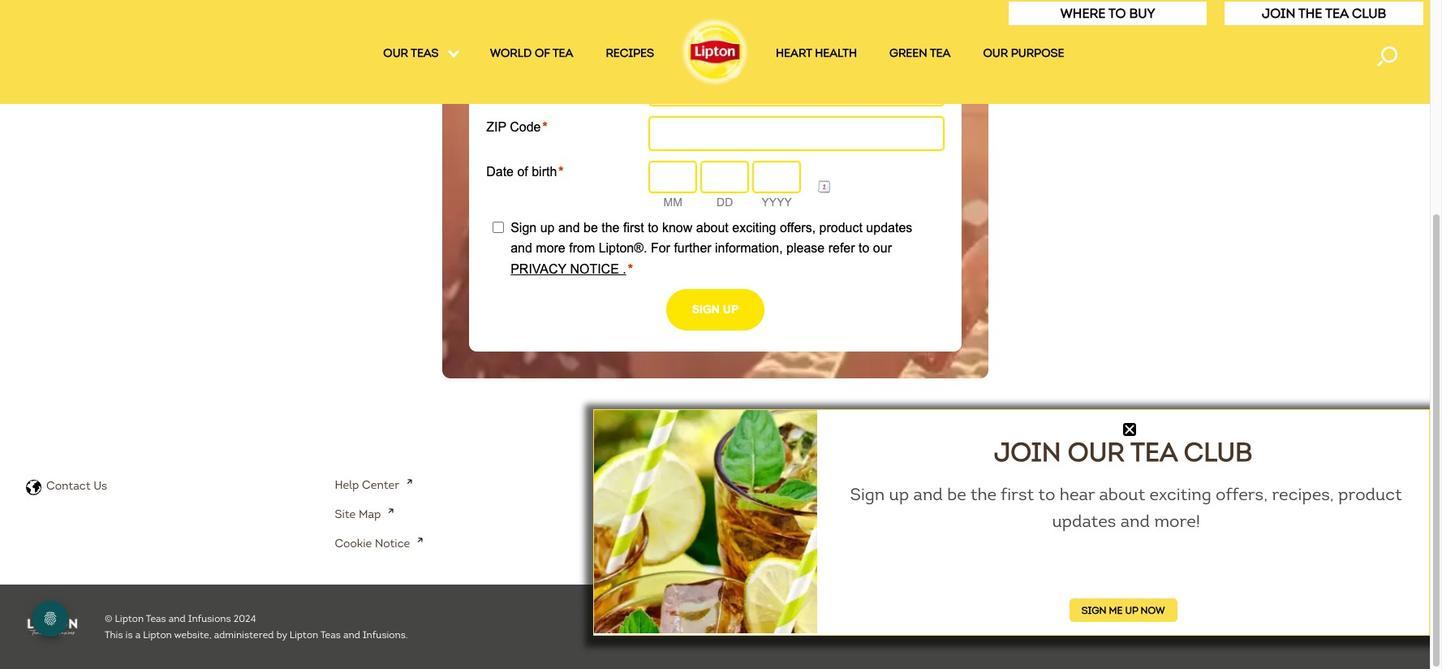 Task type: describe. For each thing, give the bounding box(es) containing it.
lipton teas and infusions
[[644, 508, 779, 521]]

club
[[1185, 436, 1253, 468]]

where to buy button
[[1008, 1, 1209, 26]]

© lipton teas and infusions 2024 this is a lipton website, administered by lipton teas and infusions.
[[105, 612, 408, 641]]

green tea link
[[890, 46, 951, 66]]

lipton teas and infusions logo image
[[26, 617, 79, 637]]

the
[[1299, 6, 1323, 21]]

sign up and be the first to hear about exciting offers, recipes, product updates and more!
[[851, 484, 1403, 532]]

2024
[[234, 612, 256, 624]]

lipton up is
[[115, 612, 144, 624]]

about
[[1100, 484, 1146, 505]]

cookie for cookie notice
[[335, 537, 372, 551]]

contact us
[[46, 479, 107, 493]]

green tea
[[890, 46, 951, 60]]

now
[[1141, 604, 1166, 616]]

this
[[105, 629, 123, 641]]

help center
[[335, 478, 400, 492]]

world of tea link
[[490, 46, 574, 66]]

the
[[971, 484, 997, 505]]

recipes link
[[606, 46, 654, 66]]

tea inside button
[[1326, 6, 1349, 21]]

0 horizontal spatial our
[[984, 46, 1009, 60]]

lipton down privacy
[[644, 508, 677, 521]]

where to buy
[[1061, 6, 1156, 21]]

me
[[1110, 604, 1123, 616]]

up
[[1126, 604, 1139, 616]]

twitter image
[[1049, 471, 1089, 511]]

exciting
[[1150, 484, 1212, 505]]

cookie details
[[644, 537, 721, 551]]

where to buy link
[[1061, 6, 1156, 21]]

green
[[890, 46, 928, 60]]

privacy
[[644, 478, 683, 492]]

to
[[1039, 484, 1056, 505]]

up
[[890, 484, 910, 505]]

sign
[[1082, 604, 1107, 616]]

heart
[[776, 46, 812, 60]]

join the tea club button
[[1225, 1, 1425, 26]]

our teas link
[[384, 46, 458, 66]]

more!
[[1155, 510, 1201, 532]]

sign me up now link
[[1070, 598, 1178, 622]]

teas right the our
[[411, 46, 439, 60]]

where
[[1061, 6, 1106, 21]]

teas right ©
[[146, 612, 166, 624]]

tea for our
[[1131, 436, 1178, 468]]

us
[[94, 479, 107, 493]]

be
[[948, 484, 967, 505]]

recipes
[[606, 46, 654, 60]]

notice for cookie notice
[[375, 537, 410, 551]]

by
[[277, 629, 287, 641]]

cookie for cookie details
[[644, 537, 681, 551]]

join
[[995, 436, 1062, 468]]

help center link
[[335, 478, 413, 492]]

026e8 image
[[1124, 423, 1137, 436]]



Task type: vqa. For each thing, say whether or not it's contained in the screenshot.
Privacy Notice
yes



Task type: locate. For each thing, give the bounding box(es) containing it.
1 horizontal spatial infusions
[[729, 508, 779, 521]]

and left be
[[914, 484, 943, 505]]

instagram icon image
[[1203, 471, 1243, 511]]

facebook image
[[971, 471, 1011, 511]]

site
[[335, 508, 356, 521]]

cookie notice link
[[335, 537, 423, 551]]

administered
[[214, 629, 274, 641]]

center
[[362, 478, 400, 492]]

tea right green
[[930, 46, 951, 60]]

join
[[1263, 6, 1296, 21]]

0 vertical spatial tea
[[553, 46, 574, 60]]

cookie
[[335, 537, 372, 551], [644, 537, 681, 551]]

cookie down 'site map'
[[335, 537, 372, 551]]

help
[[335, 478, 359, 492]]

privacy notice link
[[644, 478, 734, 492]]

our
[[984, 46, 1009, 60], [1068, 436, 1125, 468]]

sign
[[851, 484, 885, 505]]

notice down map
[[375, 537, 410, 551]]

teas down 'privacy notice' link
[[680, 508, 704, 521]]

tea inside world of tea link
[[553, 46, 574, 60]]

navigation containing our teas
[[0, 46, 1431, 66]]

hear
[[1060, 484, 1096, 505]]

tea for of
[[553, 46, 574, 60]]

heart health
[[776, 46, 858, 60]]

tea right the
[[1326, 6, 1349, 21]]

0 vertical spatial infusions
[[729, 508, 779, 521]]

world of tea
[[490, 46, 574, 60]]

and up details on the left
[[707, 508, 726, 521]]

our purpose
[[984, 46, 1065, 60]]

tea up youtube icon
[[1131, 436, 1178, 468]]

lipton site logo image
[[679, 15, 752, 88]]

1 horizontal spatial cookie
[[644, 537, 681, 551]]

sign me up now
[[1082, 604, 1166, 616]]

notice up lipton teas and infusions at the bottom
[[686, 478, 721, 492]]

1 vertical spatial tea
[[1131, 436, 1178, 468]]

tea inside green tea link
[[930, 46, 951, 60]]

our up hear
[[1068, 436, 1125, 468]]

2 cookie from the left
[[644, 537, 681, 551]]

recipes,
[[1273, 484, 1335, 505]]

0 horizontal spatial notice
[[375, 537, 410, 551]]

join our tea club
[[995, 436, 1253, 468]]

1 vertical spatial notice
[[375, 537, 410, 551]]

cookie left details on the left
[[644, 537, 681, 551]]

0 horizontal spatial infusions
[[188, 612, 231, 624]]

site map
[[335, 508, 381, 521]]

join the tea club
[[1263, 6, 1387, 21]]

purpose
[[1012, 46, 1065, 60]]

join the tea club link
[[1263, 6, 1387, 21]]

navigation
[[0, 46, 1431, 66]]

infusions down 'privacy notice' link
[[729, 508, 779, 521]]

to
[[1109, 6, 1127, 21]]

notice for privacy notice
[[686, 478, 721, 492]]

and up website,
[[169, 612, 186, 624]]

contact us link
[[46, 479, 107, 493]]

website,
[[174, 629, 212, 641]]

our teas
[[384, 46, 442, 60]]

club
[[1353, 6, 1387, 21]]

buy
[[1130, 6, 1156, 21]]

infusions up website,
[[188, 612, 231, 624]]

0 horizontal spatial tea
[[930, 46, 951, 60]]

world
[[490, 46, 532, 60]]

heart health link
[[776, 46, 858, 66]]

cookie notice
[[335, 537, 410, 551]]

lipton right a
[[143, 629, 172, 641]]

youtube image
[[1126, 471, 1166, 511]]

site map link
[[335, 508, 394, 521]]

health
[[815, 46, 858, 60]]

©
[[105, 612, 112, 624]]

tea
[[553, 46, 574, 60], [1131, 436, 1178, 468]]

our purpose link
[[984, 46, 1065, 66]]

updates
[[1053, 510, 1117, 532]]

tea right of
[[553, 46, 574, 60]]

contact
[[46, 479, 91, 493]]

lipton
[[644, 508, 677, 521], [115, 612, 144, 624], [143, 629, 172, 641], [290, 629, 319, 641]]

first
[[1001, 484, 1035, 505]]

1 horizontal spatial tea
[[1326, 6, 1349, 21]]

0 horizontal spatial cookie
[[335, 537, 372, 551]]

signup image
[[595, 410, 818, 633]]

infusions inside © lipton teas and infusions 2024 this is a lipton website, administered by lipton teas and infusions.
[[188, 612, 231, 624]]

open privacy settings image
[[32, 601, 68, 637]]

is
[[126, 629, 133, 641]]

and left infusions.
[[343, 629, 360, 641]]

teas
[[411, 46, 439, 60], [680, 508, 704, 521], [146, 612, 166, 624], [321, 629, 341, 641]]

infusions
[[729, 508, 779, 521], [188, 612, 231, 624]]

map
[[359, 508, 381, 521]]

1 horizontal spatial our
[[1068, 436, 1125, 468]]

lipton teas and infusions link
[[644, 508, 792, 521]]

1 cookie from the left
[[335, 537, 372, 551]]

notice
[[686, 478, 721, 492], [375, 537, 410, 551]]

0 vertical spatial notice
[[686, 478, 721, 492]]

0 vertical spatial tea
[[1326, 6, 1349, 21]]

our left purpose
[[984, 46, 1009, 60]]

privacy notice
[[644, 478, 721, 492]]

product
[[1339, 484, 1403, 505]]

1 horizontal spatial tea
[[1131, 436, 1178, 468]]

1 vertical spatial infusions
[[188, 612, 231, 624]]

a
[[135, 629, 141, 641]]

1 horizontal spatial notice
[[686, 478, 721, 492]]

of
[[535, 46, 550, 60]]

infusions.
[[363, 629, 408, 641]]

teas right by
[[321, 629, 341, 641]]

1 vertical spatial our
[[1068, 436, 1125, 468]]

1 vertical spatial tea
[[930, 46, 951, 60]]

0 horizontal spatial tea
[[553, 46, 574, 60]]

and
[[914, 484, 943, 505], [707, 508, 726, 521], [1121, 510, 1151, 532], [169, 612, 186, 624], [343, 629, 360, 641]]

details
[[684, 537, 721, 551]]

tea
[[1326, 6, 1349, 21], [930, 46, 951, 60]]

lipton right by
[[290, 629, 319, 641]]

0 vertical spatial our
[[984, 46, 1009, 60]]

offers,
[[1216, 484, 1268, 505]]

and down about
[[1121, 510, 1151, 532]]

our
[[384, 46, 408, 60]]



